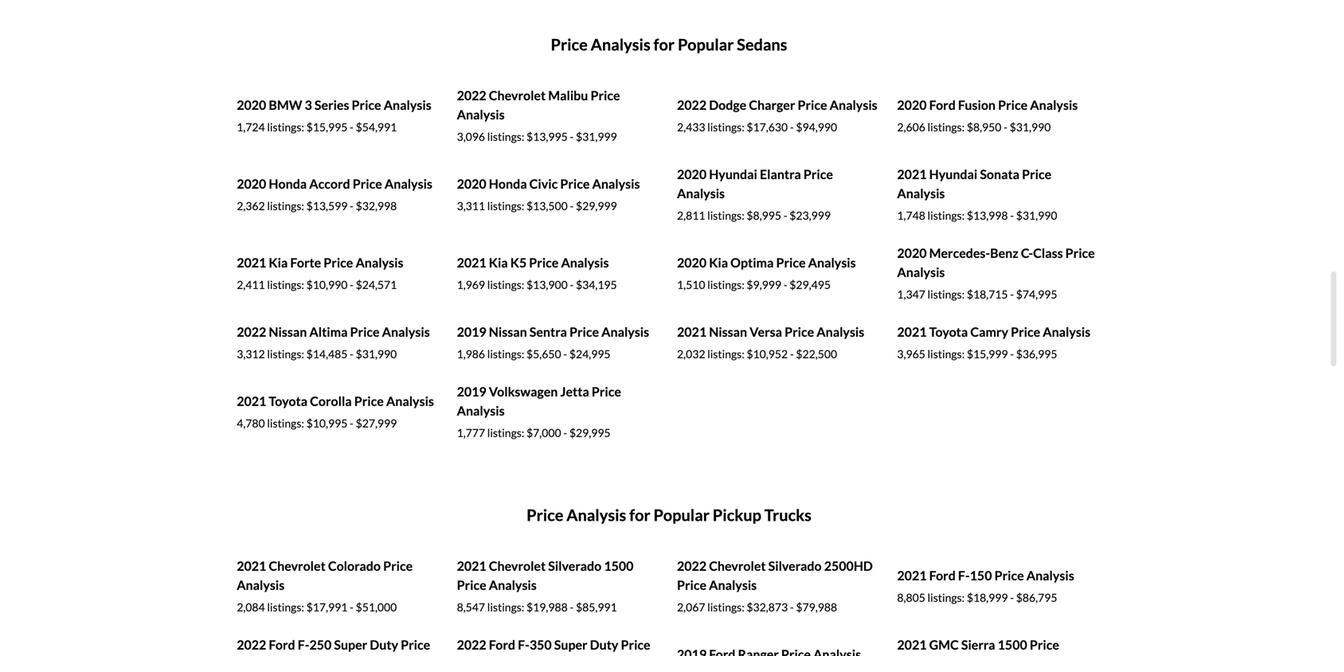 Task type: locate. For each thing, give the bounding box(es) containing it.
- for 2020 hyundai elantra price analysis
[[783, 209, 787, 222]]

2 kia from the left
[[489, 255, 508, 271]]

$31,990 down 2022 nissan altima price analysis link
[[356, 347, 397, 361]]

price inside the 2022 chevrolet malibu price analysis 3,096 listings: $13,995 - $31,999
[[591, 88, 620, 103]]

- left $27,999
[[350, 417, 354, 430]]

listings: right 3,312
[[267, 347, 304, 361]]

2020 bmw 3 series price analysis 1,724 listings: $15,995 - $54,991
[[237, 97, 431, 134]]

analysis up the $32,998
[[385, 176, 432, 192]]

price inside "2019 nissan sentra price analysis 1,986 listings: $5,650 - $24,995"
[[569, 324, 599, 340]]

1 horizontal spatial super
[[554, 637, 587, 653]]

analysis inside 2022 nissan altima price analysis 3,312 listings: $14,485 - $31,990
[[382, 324, 430, 340]]

- inside '2021 toyota camry price analysis 3,965 listings: $15,999 - $36,995'
[[1010, 347, 1014, 361]]

0 horizontal spatial super
[[334, 637, 367, 653]]

2022 ford f-350 super duty price link
[[457, 637, 650, 656]]

honda inside 2020 honda civic price analysis 3,311 listings: $13,500 - $29,999
[[489, 176, 527, 192]]

hyundai for 2021
[[929, 167, 977, 182]]

analysis inside the 2019 volkswagen jetta price analysis 1,777 listings: $7,000 - $29,995
[[457, 403, 505, 419]]

$31,990 inside 2022 nissan altima price analysis 3,312 listings: $14,485 - $31,990
[[356, 347, 397, 361]]

listings: down the forte
[[267, 278, 304, 292]]

nissan inside "2019 nissan sentra price analysis 1,986 listings: $5,650 - $24,995"
[[489, 324, 527, 340]]

2022 up 3,312
[[237, 324, 266, 340]]

kia for optima
[[709, 255, 728, 271]]

listings: inside 2021 kia forte price analysis 2,411 listings: $10,990 - $24,571
[[267, 278, 304, 292]]

2021 inside 2021 kia k5 price analysis 1,969 listings: $13,900 - $34,195
[[457, 255, 486, 271]]

2022 up 2,067
[[677, 558, 707, 574]]

0 horizontal spatial silverado
[[548, 558, 601, 574]]

- left $85,991
[[570, 601, 574, 614]]

chevrolet inside the 2021 chevrolet silverado 1500 price analysis 8,547 listings: $19,988 - $85,991
[[489, 558, 546, 574]]

2020 up 2,811
[[677, 167, 707, 182]]

kia for k5
[[489, 255, 508, 271]]

analysis
[[384, 97, 431, 113], [830, 97, 877, 113], [1030, 97, 1078, 113], [457, 107, 505, 122], [385, 176, 432, 192], [592, 176, 640, 192], [677, 186, 725, 201], [897, 186, 945, 201], [356, 255, 403, 271], [561, 255, 609, 271], [808, 255, 856, 271], [897, 265, 945, 280], [382, 324, 430, 340], [601, 324, 649, 340], [817, 324, 864, 340], [1043, 324, 1091, 340], [386, 394, 434, 409], [457, 403, 505, 419], [1026, 568, 1074, 584], [237, 578, 285, 593], [489, 578, 537, 593], [709, 578, 757, 593]]

super right 350
[[554, 637, 587, 653]]

listings: inside 2021 nissan versa price analysis 2,032 listings: $10,952 - $22,500
[[707, 347, 744, 361]]

analysis inside "2019 nissan sentra price analysis 1,986 listings: $5,650 - $24,995"
[[601, 324, 649, 340]]

duty inside 2022 ford f-250 super duty price
[[370, 637, 398, 653]]

2020 for 2020 kia optima price analysis
[[677, 255, 707, 271]]

$24,995
[[569, 347, 611, 361]]

analysis up $54,991
[[384, 97, 431, 113]]

listings:
[[267, 120, 304, 134], [707, 120, 744, 134], [927, 120, 965, 134], [487, 130, 524, 143], [267, 199, 304, 213], [487, 199, 524, 213], [707, 209, 744, 222], [927, 209, 965, 222], [267, 278, 304, 292], [487, 278, 524, 292], [707, 278, 744, 292], [927, 288, 965, 301], [267, 347, 304, 361], [487, 347, 524, 361], [707, 347, 744, 361], [927, 347, 965, 361], [267, 417, 304, 430], [487, 426, 524, 440], [927, 591, 965, 605], [267, 601, 304, 614], [487, 601, 524, 614], [707, 601, 744, 614]]

analysis right the fusion
[[1030, 97, 1078, 113]]

1 silverado from the left
[[548, 558, 601, 574]]

listings: right 8,547
[[487, 601, 524, 614]]

2 hyundai from the left
[[929, 167, 977, 182]]

- right $7,000
[[563, 426, 567, 440]]

2020 up "2,606"
[[897, 97, 927, 113]]

1500 up $85,991
[[604, 558, 634, 574]]

2020 honda accord price analysis link
[[237, 176, 432, 192]]

$15,995
[[306, 120, 348, 134]]

2022 for 2022 nissan altima price analysis
[[237, 324, 266, 340]]

kia for forte
[[269, 255, 288, 271]]

$31,990 for altima
[[356, 347, 397, 361]]

listings: inside 2020 ford fusion price analysis 2,606 listings: $8,950 - $31,990
[[927, 120, 965, 134]]

super right 250
[[334, 637, 367, 653]]

- for 2020 honda accord price analysis
[[350, 199, 354, 213]]

2021
[[897, 167, 927, 182], [237, 255, 266, 271], [457, 255, 486, 271], [677, 324, 707, 340], [897, 324, 927, 340], [237, 394, 266, 409], [237, 558, 266, 574], [457, 558, 486, 574], [897, 568, 927, 584], [897, 637, 927, 653]]

2021 for 2021 toyota camry price analysis
[[897, 324, 927, 340]]

2020 up 1,724 at top
[[237, 97, 266, 113]]

analysis for 2021 toyota camry price analysis
[[1043, 324, 1091, 340]]

ford inside 2022 ford f-350 super duty price
[[489, 637, 515, 653]]

listings: down dodge
[[707, 120, 744, 134]]

bmw
[[269, 97, 302, 113]]

hyundai inside 2021 hyundai sonata price analysis 1,748 listings: $13,998 - $31,990
[[929, 167, 977, 182]]

1 duty from the left
[[370, 637, 398, 653]]

toyota inside 2021 toyota corolla price analysis 4,780 listings: $10,995 - $27,999
[[269, 394, 307, 409]]

2,032
[[677, 347, 705, 361]]

2021 up 4,780
[[237, 394, 266, 409]]

1 kia from the left
[[269, 255, 288, 271]]

0 vertical spatial $31,990
[[1010, 120, 1051, 134]]

analysis up 1,347
[[897, 265, 945, 280]]

2 nissan from the left
[[489, 324, 527, 340]]

chevrolet for 2021 chevrolet colorado price analysis
[[269, 558, 326, 574]]

analysis inside 2021 kia k5 price analysis 1,969 listings: $13,900 - $34,195
[[561, 255, 609, 271]]

2022 up 2,433
[[677, 97, 707, 113]]

1,347
[[897, 288, 925, 301]]

listings: inside 2020 honda civic price analysis 3,311 listings: $13,500 - $29,999
[[487, 199, 524, 213]]

$29,999
[[576, 199, 617, 213]]

2022 chevrolet silverado 2500hd price analysis 2,067 listings: $32,873 - $79,988
[[677, 558, 873, 614]]

f- inside 2022 ford f-350 super duty price
[[518, 637, 530, 653]]

nissan inside 2022 nissan altima price analysis 3,312 listings: $14,485 - $31,990
[[269, 324, 307, 340]]

2500hd
[[824, 558, 873, 574]]

2,433
[[677, 120, 705, 134]]

price
[[591, 88, 620, 103], [352, 97, 381, 113], [798, 97, 827, 113], [998, 97, 1028, 113], [804, 167, 833, 182], [1022, 167, 1051, 182], [353, 176, 382, 192], [560, 176, 590, 192], [1065, 245, 1095, 261], [324, 255, 353, 271], [529, 255, 559, 271], [776, 255, 806, 271], [350, 324, 380, 340], [569, 324, 599, 340], [785, 324, 814, 340], [1011, 324, 1040, 340], [592, 384, 621, 400], [354, 394, 384, 409], [383, 558, 413, 574], [994, 568, 1024, 584], [457, 578, 486, 593], [677, 578, 706, 593], [401, 637, 430, 653], [621, 637, 650, 653], [1030, 637, 1059, 653]]

$17,630
[[747, 120, 788, 134]]

$31,990 for fusion
[[1010, 120, 1051, 134]]

listings: right 2,084 on the left bottom of the page
[[267, 601, 304, 614]]

analysis up $29,495
[[808, 255, 856, 271]]

- right $13,900
[[570, 278, 574, 292]]

analysis for 2021 nissan versa price analysis
[[817, 324, 864, 340]]

listings: for 2020 ford fusion price analysis
[[927, 120, 965, 134]]

chevrolet left malibu
[[489, 88, 546, 103]]

analysis up $34,195
[[561, 255, 609, 271]]

chevrolet inside 2022 chevrolet silverado 2500hd price analysis 2,067 listings: $32,873 - $79,988
[[709, 558, 766, 574]]

$79,988
[[796, 601, 837, 614]]

analysis for 2022 dodge charger price analysis
[[830, 97, 877, 113]]

honda
[[269, 176, 307, 192], [489, 176, 527, 192]]

2021 up the 2,411
[[237, 255, 266, 271]]

2 silverado from the left
[[768, 558, 822, 574]]

- left $29,999
[[570, 199, 574, 213]]

2020 bmw 3 series price analysis link
[[237, 97, 431, 113]]

0 vertical spatial toyota
[[929, 324, 968, 340]]

- inside the 2022 chevrolet malibu price analysis 3,096 listings: $13,995 - $31,999
[[570, 130, 574, 143]]

listings: right 2,067
[[707, 601, 744, 614]]

1 honda from the left
[[269, 176, 307, 192]]

ford
[[929, 97, 956, 113], [929, 568, 956, 584], [269, 637, 295, 653], [489, 637, 515, 653]]

sonata
[[980, 167, 1020, 182]]

listings: right 1,777
[[487, 426, 524, 440]]

f- down $17,991
[[298, 637, 309, 653]]

analysis up $32,873
[[709, 578, 757, 593]]

- left the $32,998
[[350, 199, 354, 213]]

- inside 2022 dodge charger price analysis 2,433 listings: $17,630 - $94,990
[[790, 120, 794, 134]]

2019 nissan sentra price analysis 1,986 listings: $5,650 - $24,995
[[457, 324, 649, 361]]

analysis for 2021 toyota corolla price analysis
[[386, 394, 434, 409]]

- inside 2021 hyundai sonata price analysis 1,748 listings: $13,998 - $31,990
[[1010, 209, 1014, 222]]

2021 ford f-150 price analysis link
[[897, 568, 1074, 584]]

listings: inside 2021 chevrolet colorado price analysis 2,084 listings: $17,991 - $51,000
[[267, 601, 304, 614]]

- inside 2022 nissan altima price analysis 3,312 listings: $14,485 - $31,990
[[350, 347, 354, 361]]

price inside 2021 kia k5 price analysis 1,969 listings: $13,900 - $34,195
[[529, 255, 559, 271]]

tab list
[[229, 5, 1109, 476], [229, 476, 1109, 656]]

1 hyundai from the left
[[709, 167, 757, 182]]

0 horizontal spatial duty
[[370, 637, 398, 653]]

listings: inside 2021 ford f-150 price analysis 8,805 listings: $18,999 - $86,795
[[927, 591, 965, 605]]

price inside 2020 hyundai elantra price analysis 2,811 listings: $8,995 - $23,999
[[804, 167, 833, 182]]

0 horizontal spatial kia
[[269, 255, 288, 271]]

chevrolet up $32,873
[[709, 558, 766, 574]]

ford left 250
[[269, 637, 295, 653]]

0 vertical spatial 2019
[[457, 324, 486, 340]]

analysis inside 2020 honda civic price analysis 3,311 listings: $13,500 - $29,999
[[592, 176, 640, 192]]

listings: right "2,606"
[[927, 120, 965, 134]]

$32,998
[[356, 199, 397, 213]]

listings: inside 2021 kia k5 price analysis 1,969 listings: $13,900 - $34,195
[[487, 278, 524, 292]]

jetta
[[560, 384, 589, 400]]

analysis up $22,500
[[817, 324, 864, 340]]

1 horizontal spatial silverado
[[768, 558, 822, 574]]

2021 for 2021 ford f-150 price analysis
[[897, 568, 927, 584]]

2 horizontal spatial kia
[[709, 255, 728, 271]]

super for 350
[[554, 637, 587, 653]]

listings: right 1,347
[[927, 288, 965, 301]]

2 tab list from the top
[[229, 476, 1109, 656]]

c-
[[1021, 245, 1033, 261]]

toyota
[[929, 324, 968, 340], [269, 394, 307, 409]]

$13,599
[[306, 199, 348, 213]]

1 horizontal spatial honda
[[489, 176, 527, 192]]

2021 chevrolet colorado price analysis 2,084 listings: $17,991 - $51,000
[[237, 558, 413, 614]]

ford inside 2022 ford f-250 super duty price
[[269, 637, 295, 653]]

2020 inside 2020 hyundai elantra price analysis 2,811 listings: $8,995 - $23,999
[[677, 167, 707, 182]]

- left $51,000
[[350, 601, 354, 614]]

1 vertical spatial 2019
[[457, 384, 486, 400]]

analysis for 2021 chevrolet colorado price analysis
[[237, 578, 285, 593]]

2022 nissan altima price analysis link
[[237, 324, 430, 340]]

listings: inside the 2020 bmw 3 series price analysis 1,724 listings: $15,995 - $54,991
[[267, 120, 304, 134]]

1500
[[604, 558, 634, 574], [998, 637, 1027, 653]]

honda for civic
[[489, 176, 527, 192]]

- for 2020 kia optima price analysis
[[783, 278, 787, 292]]

2020 up 3,311
[[457, 176, 486, 192]]

1 vertical spatial $31,990
[[1016, 209, 1057, 222]]

2022 for 2022 chevrolet malibu price analysis
[[457, 88, 486, 103]]

nissan left versa
[[709, 324, 747, 340]]

2021 up 2,032
[[677, 324, 707, 340]]

- inside 2020 honda civic price analysis 3,311 listings: $13,500 - $29,999
[[570, 199, 574, 213]]

0 horizontal spatial toyota
[[269, 394, 307, 409]]

1 tab list from the top
[[229, 5, 1109, 476]]

2021 inside 2021 hyundai sonata price analysis 1,748 listings: $13,998 - $31,990
[[897, 167, 927, 182]]

silverado
[[548, 558, 601, 574], [768, 558, 822, 574]]

- for 2021 hyundai sonata price analysis
[[1010, 209, 1014, 222]]

2021 chevrolet silverado 1500 price analysis 8,547 listings: $19,988 - $85,991
[[457, 558, 634, 614]]

2020 down 1,748
[[897, 245, 927, 261]]

2021 up 1,748
[[897, 167, 927, 182]]

analysis inside 2021 hyundai sonata price analysis 1,748 listings: $13,998 - $31,990
[[897, 186, 945, 201]]

1 horizontal spatial nissan
[[489, 324, 527, 340]]

3 kia from the left
[[709, 255, 728, 271]]

price inside 2021 gmc sierra 1500 price
[[1030, 637, 1059, 653]]

analysis up $24,995
[[601, 324, 649, 340]]

0 vertical spatial 1500
[[604, 558, 634, 574]]

2021 inside 2021 kia forte price analysis 2,411 listings: $10,990 - $24,571
[[237, 255, 266, 271]]

2021 nissan versa price analysis link
[[677, 324, 864, 340]]

- for 2019 nissan sentra price analysis
[[563, 347, 567, 361]]

- inside "2019 nissan sentra price analysis 1,986 listings: $5,650 - $24,995"
[[563, 347, 567, 361]]

2019 inside "2019 nissan sentra price analysis 1,986 listings: $5,650 - $24,995"
[[457, 324, 486, 340]]

-
[[350, 120, 354, 134], [790, 120, 794, 134], [1004, 120, 1007, 134], [570, 130, 574, 143], [350, 199, 354, 213], [570, 199, 574, 213], [783, 209, 787, 222], [1010, 209, 1014, 222], [350, 278, 354, 292], [570, 278, 574, 292], [783, 278, 787, 292], [1010, 288, 1014, 301], [350, 347, 354, 361], [563, 347, 567, 361], [790, 347, 794, 361], [1010, 347, 1014, 361], [350, 417, 354, 430], [563, 426, 567, 440], [1010, 591, 1014, 605], [350, 601, 354, 614], [570, 601, 574, 614], [790, 601, 794, 614]]

listings: inside 2020 honda accord price analysis 2,362 listings: $13,599 - $32,998
[[267, 199, 304, 213]]

listings: right 2,811
[[707, 209, 744, 222]]

analysis inside 2021 kia forte price analysis 2,411 listings: $10,990 - $24,571
[[356, 255, 403, 271]]

- inside 2020 honda accord price analysis 2,362 listings: $13,599 - $32,998
[[350, 199, 354, 213]]

silverado up '$79,988'
[[768, 558, 822, 574]]

kia inside 2020 kia optima price analysis 1,510 listings: $9,999 - $29,495
[[709, 255, 728, 271]]

honda inside 2020 honda accord price analysis 2,362 listings: $13,599 - $32,998
[[269, 176, 307, 192]]

sierra
[[961, 637, 995, 653]]

analysis inside 2020 honda accord price analysis 2,362 listings: $13,599 - $32,998
[[385, 176, 432, 192]]

listings: for 2019 volkswagen jetta price analysis
[[487, 426, 524, 440]]

listings: for 2020 honda civic price analysis
[[487, 199, 524, 213]]

2020 for 2020 ford fusion price analysis
[[897, 97, 927, 113]]

listings: inside 2020 hyundai elantra price analysis 2,811 listings: $8,995 - $23,999
[[707, 209, 744, 222]]

listings: inside the 2019 volkswagen jetta price analysis 1,777 listings: $7,000 - $29,995
[[487, 426, 524, 440]]

$31,990 for sonata
[[1016, 209, 1057, 222]]

- for 2022 nissan altima price analysis
[[350, 347, 354, 361]]

ford left 150
[[929, 568, 956, 584]]

8,805
[[897, 591, 925, 605]]

2022 inside 2022 chevrolet silverado 2500hd price analysis 2,067 listings: $32,873 - $79,988
[[677, 558, 707, 574]]

2022 for 2022 dodge charger price analysis
[[677, 97, 707, 113]]

- right $13,998
[[1010, 209, 1014, 222]]

analysis up $29,999
[[592, 176, 640, 192]]

2022 down 8,547
[[457, 637, 486, 653]]

2021 toyota corolla price analysis 4,780 listings: $10,995 - $27,999
[[237, 394, 434, 430]]

$86,795
[[1016, 591, 1057, 605]]

2 horizontal spatial nissan
[[709, 324, 747, 340]]

- right $15,999
[[1010, 347, 1014, 361]]

2021 hyundai sonata price analysis link
[[897, 167, 1051, 201]]

super inside 2022 ford f-250 super duty price
[[334, 637, 367, 653]]

price inside 2022 ford f-350 super duty price
[[621, 637, 650, 653]]

analysis for 2021 hyundai sonata price analysis
[[897, 186, 945, 201]]

2022 nissan altima price analysis 3,312 listings: $14,485 - $31,990
[[237, 324, 430, 361]]

$54,991
[[356, 120, 397, 134]]

2021 up 8,547
[[457, 558, 486, 574]]

- for 2020 honda civic price analysis
[[570, 199, 574, 213]]

1 horizontal spatial duty
[[590, 637, 618, 653]]

optima
[[730, 255, 774, 271]]

- right '$14,485'
[[350, 347, 354, 361]]

$27,999
[[356, 417, 397, 430]]

analysis inside 2021 nissan versa price analysis 2,032 listings: $10,952 - $22,500
[[817, 324, 864, 340]]

- right $10,990
[[350, 278, 354, 292]]

listings: inside 2020 kia optima price analysis 1,510 listings: $9,999 - $29,495
[[707, 278, 744, 292]]

analysis inside the 2020 bmw 3 series price analysis 1,724 listings: $15,995 - $54,991
[[384, 97, 431, 113]]

analysis up 1,777
[[457, 403, 505, 419]]

- left $74,995
[[1010, 288, 1014, 301]]

kia left optima
[[709, 255, 728, 271]]

2 duty from the left
[[590, 637, 618, 653]]

2,362
[[237, 199, 265, 213]]

f- inside 2022 ford f-250 super duty price
[[298, 637, 309, 653]]

listings: right '1,986'
[[487, 347, 524, 361]]

2020
[[237, 97, 266, 113], [897, 97, 927, 113], [677, 167, 707, 182], [237, 176, 266, 192], [457, 176, 486, 192], [897, 245, 927, 261], [677, 255, 707, 271]]

nissan for 2022
[[269, 324, 307, 340]]

1 nissan from the left
[[269, 324, 307, 340]]

- right $15,995
[[350, 120, 354, 134]]

1 horizontal spatial toyota
[[929, 324, 968, 340]]

0 horizontal spatial nissan
[[269, 324, 307, 340]]

$74,995
[[1016, 288, 1057, 301]]

kia left the forte
[[269, 255, 288, 271]]

- right $10,952 at bottom right
[[790, 347, 794, 361]]

listings: right 3,311
[[487, 199, 524, 213]]

- left $31,999
[[570, 130, 574, 143]]

- inside 2021 kia forte price analysis 2,411 listings: $10,990 - $24,571
[[350, 278, 354, 292]]

2020 inside 2020 kia optima price analysis 1,510 listings: $9,999 - $29,495
[[677, 255, 707, 271]]

ford for price
[[929, 97, 956, 113]]

1 super from the left
[[334, 637, 367, 653]]

1 2019 from the top
[[457, 324, 486, 340]]

2020 honda civic price analysis 3,311 listings: $13,500 - $29,999
[[457, 176, 640, 213]]

honda left accord
[[269, 176, 307, 192]]

analysis up 2,811
[[677, 186, 725, 201]]

duty inside 2022 ford f-350 super duty price
[[590, 637, 618, 653]]

2021 kia forte price analysis 2,411 listings: $10,990 - $24,571
[[237, 255, 403, 292]]

2 horizontal spatial f-
[[958, 568, 970, 584]]

listings: inside "2019 nissan sentra price analysis 1,986 listings: $5,650 - $24,995"
[[487, 347, 524, 361]]

analysis for 2019 volkswagen jetta price analysis
[[457, 403, 505, 419]]

analysis up 1,748
[[897, 186, 945, 201]]

- right $32,873
[[790, 601, 794, 614]]

nissan left sentra
[[489, 324, 527, 340]]

price inside 2021 kia forte price analysis 2,411 listings: $10,990 - $24,571
[[324, 255, 353, 271]]

- right "$9,999"
[[783, 278, 787, 292]]

listings: right the 2,362
[[267, 199, 304, 213]]

2021 for 2021 nissan versa price analysis
[[677, 324, 707, 340]]

- inside 2020 ford fusion price analysis 2,606 listings: $8,950 - $31,990
[[1004, 120, 1007, 134]]

toyota left corolla
[[269, 394, 307, 409]]

2021 kia forte price analysis link
[[237, 255, 403, 271]]

1 horizontal spatial f-
[[518, 637, 530, 653]]

listings: for 2021 kia forte price analysis
[[267, 278, 304, 292]]

0 horizontal spatial honda
[[269, 176, 307, 192]]

$5,650
[[526, 347, 561, 361]]

duty down $85,991
[[590, 637, 618, 653]]

2022 inside the 2022 chevrolet malibu price analysis 3,096 listings: $13,995 - $31,999
[[457, 88, 486, 103]]

price inside the 2019 volkswagen jetta price analysis 1,777 listings: $7,000 - $29,995
[[592, 384, 621, 400]]

1 horizontal spatial kia
[[489, 255, 508, 271]]

listings: for 2021 toyota camry price analysis
[[927, 347, 965, 361]]

2021 up 3,965
[[897, 324, 927, 340]]

1500 inside 2021 gmc sierra 1500 price
[[998, 637, 1027, 653]]

2 vertical spatial $31,990
[[356, 347, 397, 361]]

$8,995
[[747, 209, 781, 222]]

f- up $18,999
[[958, 568, 970, 584]]

analysis for 2020 honda accord price analysis
[[385, 176, 432, 192]]

honda left civic
[[489, 176, 527, 192]]

2021 for 2021 chevrolet colorado price analysis
[[237, 558, 266, 574]]

silverado for 1500
[[548, 558, 601, 574]]

listings: down the bmw
[[267, 120, 304, 134]]

2019 down '1,986'
[[457, 384, 486, 400]]

analysis up the $86,795 at the bottom right
[[1026, 568, 1074, 584]]

kia inside 2021 kia forte price analysis 2,411 listings: $10,990 - $24,571
[[269, 255, 288, 271]]

analysis inside the 2022 chevrolet malibu price analysis 3,096 listings: $13,995 - $31,999
[[457, 107, 505, 122]]

listings: for 2021 hyundai sonata price analysis
[[927, 209, 965, 222]]

- for 2021 kia k5 price analysis
[[570, 278, 574, 292]]

listings: right 2,032
[[707, 347, 744, 361]]

series
[[315, 97, 349, 113]]

price inside 2020 honda civic price analysis 3,311 listings: $13,500 - $29,999
[[560, 176, 590, 192]]

- for 2020 ford fusion price analysis
[[1004, 120, 1007, 134]]

analysis inside 2021 toyota corolla price analysis 4,780 listings: $10,995 - $27,999
[[386, 394, 434, 409]]

analysis up $27,999
[[386, 394, 434, 409]]

ford inside 2021 ford f-150 price analysis 8,805 listings: $18,999 - $86,795
[[929, 568, 956, 584]]

2021 up 2,084 on the left bottom of the page
[[237, 558, 266, 574]]

analysis up 2,084 on the left bottom of the page
[[237, 578, 285, 593]]

$36,995
[[1016, 347, 1057, 361]]

analysis up the $36,995
[[1043, 324, 1091, 340]]

ford inside 2020 ford fusion price analysis 2,606 listings: $8,950 - $31,990
[[929, 97, 956, 113]]

2019 up '1,986'
[[457, 324, 486, 340]]

analysis up $19,988
[[489, 578, 537, 593]]

nissan left altima
[[269, 324, 307, 340]]

$31,990 right $8,950
[[1010, 120, 1051, 134]]

2022 dodge charger price analysis 2,433 listings: $17,630 - $94,990
[[677, 97, 877, 134]]

0 horizontal spatial 1500
[[604, 558, 634, 574]]

2 honda from the left
[[489, 176, 527, 192]]

hyundai left sonata
[[929, 167, 977, 182]]

listings: right 3,096
[[487, 130, 524, 143]]

1 vertical spatial toyota
[[269, 394, 307, 409]]

analysis inside 2020 hyundai elantra price analysis 2,811 listings: $8,995 - $23,999
[[677, 186, 725, 201]]

2022 for 2022 chevrolet silverado 2500hd price analysis
[[677, 558, 707, 574]]

analysis for 2022 chevrolet malibu price analysis
[[457, 107, 505, 122]]

2020 up 1,510
[[677, 255, 707, 271]]

2 super from the left
[[554, 637, 587, 653]]

f- down $19,988
[[518, 637, 530, 653]]

price inside 2022 ford f-250 super duty price
[[401, 637, 430, 653]]

2020 for 2020 mercedes-benz c-class price analysis
[[897, 245, 927, 261]]

analysis down $24,571
[[382, 324, 430, 340]]

3 nissan from the left
[[709, 324, 747, 340]]

2022 inside 2022 nissan altima price analysis 3,312 listings: $14,485 - $31,990
[[237, 324, 266, 340]]

2020 mercedes-benz c-class price analysis link
[[897, 245, 1095, 280]]

- inside 2021 toyota corolla price analysis 4,780 listings: $10,995 - $27,999
[[350, 417, 354, 430]]

4,780
[[237, 417, 265, 430]]

2 2019 from the top
[[457, 384, 486, 400]]

2020 inside 2020 honda civic price analysis 3,311 listings: $13,500 - $29,999
[[457, 176, 486, 192]]

2020 kia optima price analysis 1,510 listings: $9,999 - $29,495
[[677, 255, 856, 292]]

- inside 2020 kia optima price analysis 1,510 listings: $9,999 - $29,495
[[783, 278, 787, 292]]

kia inside 2021 kia k5 price analysis 1,969 listings: $13,900 - $34,195
[[489, 255, 508, 271]]

super
[[334, 637, 367, 653], [554, 637, 587, 653]]

f- inside 2021 ford f-150 price analysis 8,805 listings: $18,999 - $86,795
[[958, 568, 970, 584]]

1 horizontal spatial hyundai
[[929, 167, 977, 182]]

2021 inside 2021 ford f-150 price analysis 8,805 listings: $18,999 - $86,795
[[897, 568, 927, 584]]

$29,995
[[569, 426, 611, 440]]

- for 2021 chevrolet colorado price analysis
[[350, 601, 354, 614]]

chevrolet inside 2021 chevrolet colorado price analysis 2,084 listings: $17,991 - $51,000
[[269, 558, 326, 574]]

mercedes-
[[929, 245, 990, 261]]

2021 for 2021 chevrolet silverado 1500 price analysis
[[457, 558, 486, 574]]

1 horizontal spatial 1500
[[998, 637, 1027, 653]]

listings: down optima
[[707, 278, 744, 292]]

- for 2021 toyota corolla price analysis
[[350, 417, 354, 430]]

$31,990 up c-
[[1016, 209, 1057, 222]]

0 horizontal spatial f-
[[298, 637, 309, 653]]

analysis up $24,571
[[356, 255, 403, 271]]

$85,991
[[576, 601, 617, 614]]

analysis for 2021 kia k5 price analysis
[[561, 255, 609, 271]]

analysis up 3,096
[[457, 107, 505, 122]]

0 horizontal spatial hyundai
[[709, 167, 757, 182]]

1500 inside the 2021 chevrolet silverado 1500 price analysis 8,547 listings: $19,988 - $85,991
[[604, 558, 634, 574]]

chevrolet up $19,988
[[489, 558, 546, 574]]

1 vertical spatial 1500
[[998, 637, 1027, 653]]

- inside the 2021 chevrolet silverado 1500 price analysis 8,547 listings: $19,988 - $85,991
[[570, 601, 574, 614]]

duty down $51,000
[[370, 637, 398, 653]]

camry
[[970, 324, 1008, 340]]

- inside the 2019 volkswagen jetta price analysis 1,777 listings: $7,000 - $29,995
[[563, 426, 567, 440]]



Task type: vqa. For each thing, say whether or not it's contained in the screenshot.
- for 2022 Nissan Altima Price Analysis
yes



Task type: describe. For each thing, give the bounding box(es) containing it.
$34,195
[[576, 278, 617, 292]]

price inside 2021 chevrolet colorado price analysis 2,084 listings: $17,991 - $51,000
[[383, 558, 413, 574]]

price inside 2020 kia optima price analysis 1,510 listings: $9,999 - $29,495
[[776, 255, 806, 271]]

volkswagen
[[489, 384, 558, 400]]

price inside 2021 nissan versa price analysis 2,032 listings: $10,952 - $22,500
[[785, 324, 814, 340]]

price inside 2020 mercedes-benz c-class price analysis 1,347 listings: $18,715 - $74,995
[[1065, 245, 1095, 261]]

ford for 250
[[269, 637, 295, 653]]

$13,998
[[967, 209, 1008, 222]]

2,084
[[237, 601, 265, 614]]

benz
[[990, 245, 1018, 261]]

listings: for 2021 chevrolet colorado price analysis
[[267, 601, 304, 614]]

1,748
[[897, 209, 925, 222]]

class
[[1033, 245, 1063, 261]]

2021 for 2021 hyundai sonata price analysis
[[897, 167, 927, 182]]

f- for 250
[[298, 637, 309, 653]]

listings: for 2019 nissan sentra price analysis
[[487, 347, 524, 361]]

listings: for 2020 honda accord price analysis
[[267, 199, 304, 213]]

hyundai for 2020
[[709, 167, 757, 182]]

$14,485
[[306, 347, 348, 361]]

2021 nissan versa price analysis 2,032 listings: $10,952 - $22,500
[[677, 324, 864, 361]]

1500 for sierra
[[998, 637, 1027, 653]]

- for 2021 nissan versa price analysis
[[790, 347, 794, 361]]

2021 hyundai sonata price analysis 1,748 listings: $13,998 - $31,990
[[897, 167, 1057, 222]]

price inside the 2020 bmw 3 series price analysis 1,724 listings: $15,995 - $54,991
[[352, 97, 381, 113]]

price inside '2021 toyota camry price analysis 3,965 listings: $15,999 - $36,995'
[[1011, 324, 1040, 340]]

- for 2021 toyota camry price analysis
[[1010, 347, 1014, 361]]

price inside 2020 honda accord price analysis 2,362 listings: $13,599 - $32,998
[[353, 176, 382, 192]]

$7,000
[[526, 426, 561, 440]]

super for 250
[[334, 637, 367, 653]]

3,312
[[237, 347, 265, 361]]

f- for 150
[[958, 568, 970, 584]]

$13,500
[[526, 199, 568, 213]]

2020 hyundai elantra price analysis link
[[677, 167, 833, 201]]

$9,999
[[747, 278, 781, 292]]

versa
[[750, 324, 782, 340]]

2021 ford f-150 price analysis 8,805 listings: $18,999 - $86,795
[[897, 568, 1074, 605]]

$31,999
[[576, 130, 617, 143]]

1500 for silverado
[[604, 558, 634, 574]]

2022 ford f-250 super duty price link
[[237, 637, 430, 656]]

listings: for 2020 hyundai elantra price analysis
[[707, 209, 744, 222]]

forte
[[290, 255, 321, 271]]

price inside 2020 ford fusion price analysis 2,606 listings: $8,950 - $31,990
[[998, 97, 1028, 113]]

corolla
[[310, 394, 352, 409]]

silverado for 2500hd
[[768, 558, 822, 574]]

250
[[309, 637, 332, 653]]

altima
[[309, 324, 348, 340]]

2021 chevrolet colorado price analysis link
[[237, 558, 413, 593]]

2022 chevrolet malibu price analysis link
[[457, 88, 620, 122]]

malibu
[[548, 88, 588, 103]]

analysis inside 2020 mercedes-benz c-class price analysis 1,347 listings: $18,715 - $74,995
[[897, 265, 945, 280]]

2020 ford fusion price analysis 2,606 listings: $8,950 - $31,990
[[897, 97, 1078, 134]]

price inside 2021 ford f-150 price analysis 8,805 listings: $18,999 - $86,795
[[994, 568, 1024, 584]]

2020 ford fusion price analysis link
[[897, 97, 1078, 113]]

- for 2022 chevrolet malibu price analysis
[[570, 130, 574, 143]]

- inside 2020 mercedes-benz c-class price analysis 1,347 listings: $18,715 - $74,995
[[1010, 288, 1014, 301]]

2020 kia optima price analysis link
[[677, 255, 856, 271]]

$18,715
[[967, 288, 1008, 301]]

2020 mercedes-benz c-class price analysis 1,347 listings: $18,715 - $74,995
[[897, 245, 1095, 301]]

listings: inside the 2021 chevrolet silverado 1500 price analysis 8,547 listings: $19,988 - $85,991
[[487, 601, 524, 614]]

nissan for 2019
[[489, 324, 527, 340]]

2021 toyota corolla price analysis link
[[237, 394, 434, 409]]

2021 for 2021 toyota corolla price analysis
[[237, 394, 266, 409]]

analysis for 2021 kia forte price analysis
[[356, 255, 403, 271]]

civic
[[529, 176, 558, 192]]

analysis for 2020 ford fusion price analysis
[[1030, 97, 1078, 113]]

dodge
[[709, 97, 746, 113]]

8,547
[[457, 601, 485, 614]]

price inside 2021 toyota corolla price analysis 4,780 listings: $10,995 - $27,999
[[354, 394, 384, 409]]

$17,991
[[306, 601, 348, 614]]

- for 2019 volkswagen jetta price analysis
[[563, 426, 567, 440]]

2019 volkswagen jetta price analysis 1,777 listings: $7,000 - $29,995
[[457, 384, 621, 440]]

listings: for 2022 chevrolet malibu price analysis
[[487, 130, 524, 143]]

price inside the 2021 chevrolet silverado 1500 price analysis 8,547 listings: $19,988 - $85,991
[[457, 578, 486, 593]]

analysis for 2019 nissan sentra price analysis
[[601, 324, 649, 340]]

3,311
[[457, 199, 485, 213]]

2,811
[[677, 209, 705, 222]]

listings: for 2020 kia optima price analysis
[[707, 278, 744, 292]]

listings: inside 2022 chevrolet silverado 2500hd price analysis 2,067 listings: $32,873 - $79,988
[[707, 601, 744, 614]]

$24,571
[[356, 278, 397, 292]]

2022 chevrolet silverado 2500hd price analysis link
[[677, 558, 873, 593]]

toyota for corolla
[[269, 394, 307, 409]]

2021 inside 2021 gmc sierra 1500 price
[[897, 637, 927, 653]]

analysis for 2020 kia optima price analysis
[[808, 255, 856, 271]]

2020 hyundai elantra price analysis 2,811 listings: $8,995 - $23,999
[[677, 167, 833, 222]]

1,510
[[677, 278, 705, 292]]

analysis for 2020 hyundai elantra price analysis
[[677, 186, 725, 201]]

2022 ford f-250 super duty price
[[237, 637, 430, 656]]

duty for 2022 ford f-250 super duty price
[[370, 637, 398, 653]]

elantra
[[760, 167, 801, 182]]

fusion
[[958, 97, 996, 113]]

- for 2021 kia forte price analysis
[[350, 278, 354, 292]]

listings: for 2022 nissan altima price analysis
[[267, 347, 304, 361]]

analysis inside 2022 chevrolet silverado 2500hd price analysis 2,067 listings: $32,873 - $79,988
[[709, 578, 757, 593]]

tab list containing 2021 chevrolet colorado price analysis
[[229, 476, 1109, 656]]

accord
[[309, 176, 350, 192]]

- inside the 2020 bmw 3 series price analysis 1,724 listings: $15,995 - $54,991
[[350, 120, 354, 134]]

$13,995
[[526, 130, 568, 143]]

2,411
[[237, 278, 265, 292]]

$10,995
[[306, 417, 348, 430]]

2022 dodge charger price analysis link
[[677, 97, 877, 113]]

2020 for 2020 honda civic price analysis
[[457, 176, 486, 192]]

tab list containing 2022 chevrolet malibu price analysis
[[229, 5, 1109, 476]]

$29,495
[[789, 278, 831, 292]]

2022 inside 2022 ford f-350 super duty price
[[457, 637, 486, 653]]

2021 for 2021 kia forte price analysis
[[237, 255, 266, 271]]

price inside 2021 hyundai sonata price analysis 1,748 listings: $13,998 - $31,990
[[1022, 167, 1051, 182]]

2021 gmc sierra 1500 price
[[897, 637, 1059, 656]]

2022 chevrolet malibu price analysis 3,096 listings: $13,995 - $31,999
[[457, 88, 620, 143]]

price inside 2022 dodge charger price analysis 2,433 listings: $17,630 - $94,990
[[798, 97, 827, 113]]

chevrolet for 2022 chevrolet malibu price analysis
[[489, 88, 546, 103]]

listings: for 2021 kia k5 price analysis
[[487, 278, 524, 292]]

- for 2022 dodge charger price analysis
[[790, 120, 794, 134]]

ford for 150
[[929, 568, 956, 584]]

$23,999
[[789, 209, 831, 222]]

listings: for 2021 nissan versa price analysis
[[707, 347, 744, 361]]

analysis for 2020 honda civic price analysis
[[592, 176, 640, 192]]

$22,500
[[796, 347, 837, 361]]

listings: inside 2020 mercedes-benz c-class price analysis 1,347 listings: $18,715 - $74,995
[[927, 288, 965, 301]]

150
[[970, 568, 992, 584]]

analysis inside 2021 ford f-150 price analysis 8,805 listings: $18,999 - $86,795
[[1026, 568, 1074, 584]]

350
[[530, 637, 552, 653]]

chevrolet for 2022 chevrolet silverado 2500hd price analysis
[[709, 558, 766, 574]]

2021 kia k5 price analysis link
[[457, 255, 609, 271]]

2019 for 2019 volkswagen jetta price analysis
[[457, 384, 486, 400]]

f- for 350
[[518, 637, 530, 653]]

honda for accord
[[269, 176, 307, 192]]

2020 for 2020 bmw 3 series price analysis
[[237, 97, 266, 113]]

2022 inside 2022 ford f-250 super duty price
[[237, 637, 266, 653]]

- inside 2021 ford f-150 price analysis 8,805 listings: $18,999 - $86,795
[[1010, 591, 1014, 605]]

2020 honda civic price analysis link
[[457, 176, 640, 192]]

price inside 2022 chevrolet silverado 2500hd price analysis 2,067 listings: $32,873 - $79,988
[[677, 578, 706, 593]]

3
[[305, 97, 312, 113]]

price inside 2022 nissan altima price analysis 3,312 listings: $14,485 - $31,990
[[350, 324, 380, 340]]

$10,990
[[306, 278, 348, 292]]

gmc
[[929, 637, 959, 653]]

2020 for 2020 honda accord price analysis
[[237, 176, 266, 192]]

2019 nissan sentra price analysis link
[[457, 324, 649, 340]]

sentra
[[529, 324, 567, 340]]

$51,000
[[356, 601, 397, 614]]

analysis inside the 2021 chevrolet silverado 1500 price analysis 8,547 listings: $19,988 - $85,991
[[489, 578, 537, 593]]

2020 honda accord price analysis 2,362 listings: $13,599 - $32,998
[[237, 176, 432, 213]]

$18,999
[[967, 591, 1008, 605]]

$10,952
[[747, 347, 788, 361]]

1,724
[[237, 120, 265, 134]]

1,969
[[457, 278, 485, 292]]

2020 for 2020 hyundai elantra price analysis
[[677, 167, 707, 182]]

2019 for 2019 nissan sentra price analysis
[[457, 324, 486, 340]]

analysis for 2022 nissan altima price analysis
[[382, 324, 430, 340]]

$94,990
[[796, 120, 837, 134]]

toyota for camry
[[929, 324, 968, 340]]

2019 volkswagen jetta price analysis link
[[457, 384, 621, 419]]

listings: for 2022 dodge charger price analysis
[[707, 120, 744, 134]]

chevrolet for 2021 chevrolet silverado 1500 price analysis
[[489, 558, 546, 574]]

nissan for 2021
[[709, 324, 747, 340]]

1,986
[[457, 347, 485, 361]]

duty for 2022 ford f-350 super duty price
[[590, 637, 618, 653]]

- inside 2022 chevrolet silverado 2500hd price analysis 2,067 listings: $32,873 - $79,988
[[790, 601, 794, 614]]

listings: for 2021 toyota corolla price analysis
[[267, 417, 304, 430]]

ford for 350
[[489, 637, 515, 653]]

2021 for 2021 kia k5 price analysis
[[457, 255, 486, 271]]

$32,873
[[747, 601, 788, 614]]



